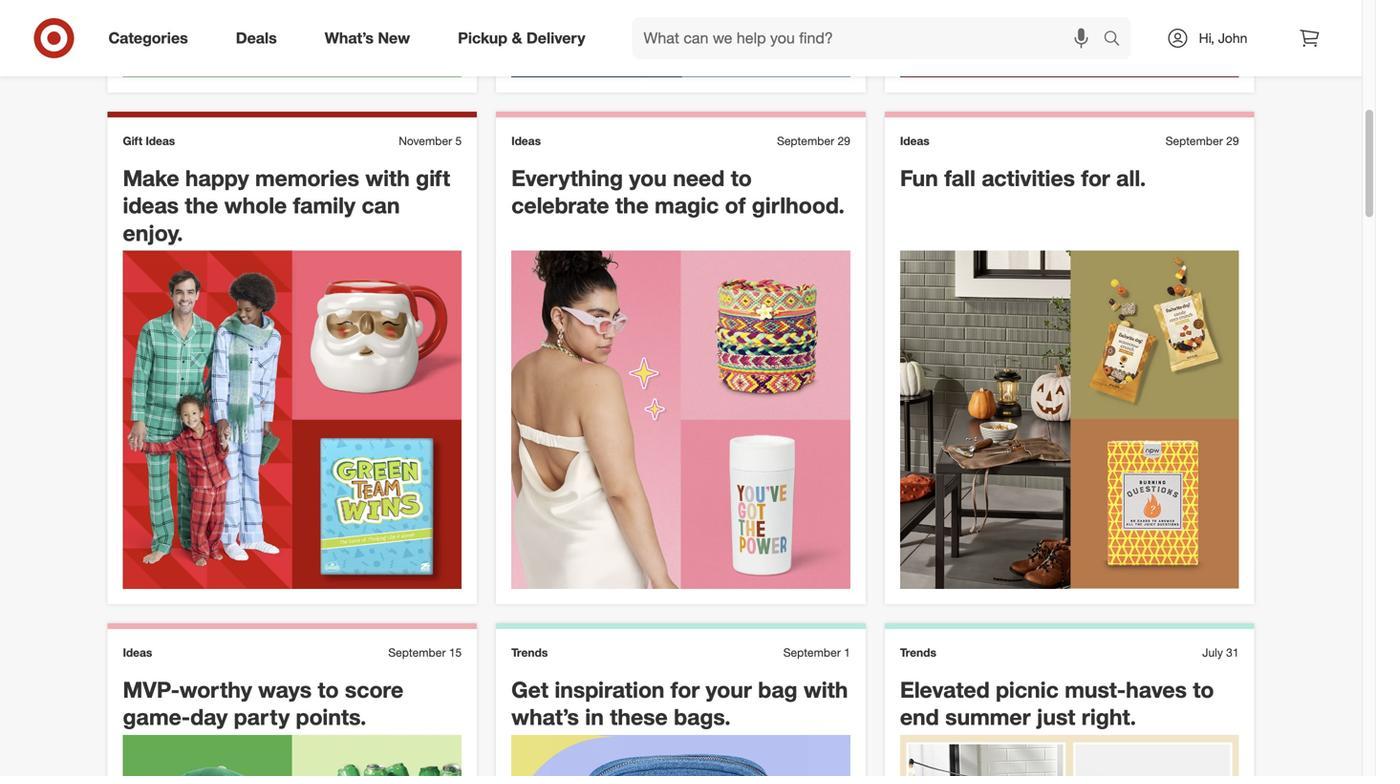 Task type: vqa. For each thing, say whether or not it's contained in the screenshot.
CAN
yes



Task type: describe. For each thing, give the bounding box(es) containing it.
enjoy.
[[123, 220, 183, 246]]

fun fall activities for all. image
[[900, 251, 1239, 590]]

haves
[[1126, 677, 1187, 704]]

to for ways
[[318, 677, 339, 704]]

everything you need to celebrate the magic of girlhood.
[[511, 165, 845, 219]]

september 1
[[783, 646, 850, 661]]

can
[[362, 192, 400, 219]]

29 for fun fall activities for all.
[[1226, 134, 1239, 148]]

end
[[900, 704, 939, 731]]

your
[[706, 677, 752, 704]]

deals
[[236, 29, 277, 47]]

these
[[610, 704, 668, 731]]

ideas for everything you need to celebrate the magic of girlhood.
[[511, 134, 541, 148]]

what's new link
[[308, 17, 434, 59]]

activities
[[982, 165, 1075, 191]]

fun fall activities for all.
[[900, 165, 1146, 191]]

categories
[[108, 29, 188, 47]]

make happy memories with gift ideas the whole family can enjoy. image
[[123, 251, 462, 590]]

july 31
[[1203, 646, 1239, 661]]

celebrate
[[511, 192, 609, 219]]

the inside make happy memories with gift ideas the whole family can enjoy.
[[185, 192, 218, 219]]

get
[[511, 677, 548, 704]]

to for need
[[731, 165, 752, 191]]

right.
[[1082, 704, 1136, 731]]

need
[[673, 165, 725, 191]]

make
[[123, 165, 179, 191]]

elevated picnic must-haves to end summer just right. image
[[900, 736, 1239, 777]]

mvp-worthy ways to score game-day party points.
[[123, 677, 404, 731]]

bag
[[758, 677, 798, 704]]

with
[[365, 165, 410, 191]]

september 15
[[388, 646, 462, 661]]

september 29 for fun fall activities for all.
[[1166, 134, 1239, 148]]

of
[[725, 192, 746, 219]]

ideas right gift
[[146, 134, 175, 148]]

everything you need to celebrate the magic of girlhood. image
[[511, 251, 850, 590]]

new
[[378, 29, 410, 47]]

september for mvp-worthy ways to score game-day party points.
[[388, 646, 446, 661]]

what's new
[[325, 29, 410, 47]]

the inside everything you need to celebrate the magic of girlhood.
[[615, 192, 649, 219]]

gift
[[416, 165, 450, 191]]

1
[[844, 646, 850, 661]]

search button
[[1095, 17, 1141, 63]]

mvp-
[[123, 677, 180, 704]]

september for fun fall activities for all.
[[1166, 134, 1223, 148]]

fall
[[944, 165, 976, 191]]

day
[[190, 704, 228, 731]]

whole
[[224, 192, 287, 219]]

burr baskets—a joyful surprise you can make & gift to anyone. image
[[900, 0, 1239, 78]]

summer
[[945, 704, 1031, 731]]

for inside get inspiration for your bag ﻿﻿with what's in these bags.
[[671, 677, 700, 704]]

ideas for mvp-worthy ways to score game-day party points.
[[123, 646, 152, 661]]

september for get inspiration for your bag ﻿﻿with what's in these bags.
[[783, 646, 841, 661]]

What can we help you find? suggestions appear below search field
[[632, 17, 1108, 59]]

make happy memories with gift ideas the whole family can enjoy.
[[123, 165, 450, 246]]

gift ideas
[[123, 134, 175, 148]]

everything
[[511, 165, 623, 191]]

september 29 for everything you need to celebrate the magic of girlhood.
[[777, 134, 850, 148]]

what's
[[511, 704, 579, 731]]

gift
[[123, 134, 142, 148]]



Task type: locate. For each thing, give the bounding box(es) containing it.
to up points.
[[318, 677, 339, 704]]

0 horizontal spatial for
[[671, 677, 700, 704]]

you
[[629, 165, 667, 191]]

&
[[512, 29, 522, 47]]

magic
[[655, 192, 719, 219]]

to inside everything you need to celebrate the magic of girlhood.
[[731, 165, 752, 191]]

hi,
[[1199, 30, 1215, 46]]

5
[[455, 134, 462, 148]]

john
[[1218, 30, 1248, 46]]

elevated picnic must-haves to end summer just right.
[[900, 677, 1214, 731]]

ideas
[[146, 134, 175, 148], [511, 134, 541, 148], [900, 134, 930, 148], [123, 646, 152, 661]]

pickup & delivery link
[[442, 17, 609, 59]]

hi, john
[[1199, 30, 1248, 46]]

september for everything you need to celebrate the magic of girlhood.
[[777, 134, 834, 148]]

to inside mvp-worthy ways to score game-day party points.
[[318, 677, 339, 704]]

ways
[[258, 677, 312, 704]]

2 trends from the left
[[900, 646, 937, 661]]

bags.
[[674, 704, 731, 731]]

0 horizontal spatial 29
[[838, 134, 850, 148]]

girlhood.
[[752, 192, 845, 219]]

categories link
[[92, 17, 212, 59]]

1 horizontal spatial 29
[[1226, 134, 1239, 148]]

fun
[[900, 165, 938, 191]]

the down happy
[[185, 192, 218, 219]]

pickup
[[458, 29, 508, 47]]

0 horizontal spatial september 29
[[777, 134, 850, 148]]

1 horizontal spatial to
[[731, 165, 752, 191]]

score
[[345, 677, 404, 704]]

party
[[234, 704, 290, 731]]

search
[[1095, 31, 1141, 49]]

family
[[293, 192, 355, 219]]

0 horizontal spatial the
[[185, 192, 218, 219]]

1 trends from the left
[[511, 646, 548, 661]]

in
[[585, 704, 604, 731]]

trends up elevated on the right
[[900, 646, 937, 661]]

all.
[[1116, 165, 1146, 191]]

november 5
[[399, 134, 462, 148]]

picnic
[[996, 677, 1059, 704]]

deals link
[[220, 17, 301, 59]]

1 horizontal spatial for
[[1081, 165, 1110, 191]]

1 horizontal spatial september 29
[[1166, 134, 1239, 148]]

inspiration
[[555, 677, 665, 704]]

1 29 from the left
[[838, 134, 850, 148]]

0 horizontal spatial trends
[[511, 646, 548, 661]]

the down "you"
[[615, 192, 649, 219]]

november
[[399, 134, 452, 148]]

soul-warming ways to embrace the darkness of the solstice. image
[[511, 0, 850, 78]]

ideas up fun
[[900, 134, 930, 148]]

memories
[[255, 165, 359, 191]]

trends up 'get' at the left bottom of page
[[511, 646, 548, 661]]

september 29
[[777, 134, 850, 148], [1166, 134, 1239, 148]]

delivery
[[526, 29, 585, 47]]

september
[[777, 134, 834, 148], [1166, 134, 1223, 148], [388, 646, 446, 661], [783, 646, 841, 661]]

0 horizontal spatial to
[[318, 677, 339, 704]]

trends for elevated picnic must-haves to end summer just right.
[[900, 646, 937, 661]]

1 horizontal spatial trends
[[900, 646, 937, 661]]

trends
[[511, 646, 548, 661], [900, 646, 937, 661]]

2 29 from the left
[[1226, 134, 1239, 148]]

1 horizontal spatial the
[[615, 192, 649, 219]]

0 vertical spatial for
[[1081, 165, 1110, 191]]

1 the from the left
[[185, 192, 218, 219]]

pickup & delivery
[[458, 29, 585, 47]]

points.
[[296, 704, 366, 731]]

get inspiration for your bag ﻿﻿with what's in these bags. image
[[511, 736, 850, 777]]

1 vertical spatial for
[[671, 677, 700, 704]]

just
[[1037, 704, 1075, 731]]

ideas for fun fall activities for all.
[[900, 134, 930, 148]]

game-
[[123, 704, 190, 731]]

worthy
[[180, 677, 252, 704]]

these film-inspired eats are total show-stealers. image
[[123, 0, 462, 78]]

to down july
[[1193, 677, 1214, 704]]

for left all.
[[1081, 165, 1110, 191]]

to
[[731, 165, 752, 191], [318, 677, 339, 704], [1193, 677, 1214, 704]]

ideas up everything
[[511, 134, 541, 148]]

29 for everything you need to celebrate the magic of girlhood.
[[838, 134, 850, 148]]

ideas up the mvp-
[[123, 646, 152, 661]]

1 september 29 from the left
[[777, 134, 850, 148]]

2 horizontal spatial to
[[1193, 677, 1214, 704]]

2 the from the left
[[615, 192, 649, 219]]

to inside elevated picnic must-haves to end summer just right.
[[1193, 677, 1214, 704]]

trends for get inspiration for your bag ﻿﻿with what's in these bags.
[[511, 646, 548, 661]]

happy
[[185, 165, 249, 191]]

the
[[185, 192, 218, 219], [615, 192, 649, 219]]

get inspiration for your bag ﻿﻿with what's in these bags.
[[511, 677, 848, 731]]

for
[[1081, 165, 1110, 191], [671, 677, 700, 704]]

must-
[[1065, 677, 1126, 704]]

to up of
[[731, 165, 752, 191]]

15
[[449, 646, 462, 661]]

july
[[1203, 646, 1223, 661]]

31
[[1226, 646, 1239, 661]]

for up bags.
[[671, 677, 700, 704]]

﻿﻿with
[[804, 677, 848, 704]]

29
[[838, 134, 850, 148], [1226, 134, 1239, 148]]

mvp-worthy ways to score game-day party points. image
[[123, 736, 462, 777]]

ideas
[[123, 192, 179, 219]]

elevated
[[900, 677, 990, 704]]

2 september 29 from the left
[[1166, 134, 1239, 148]]

what's
[[325, 29, 374, 47]]



